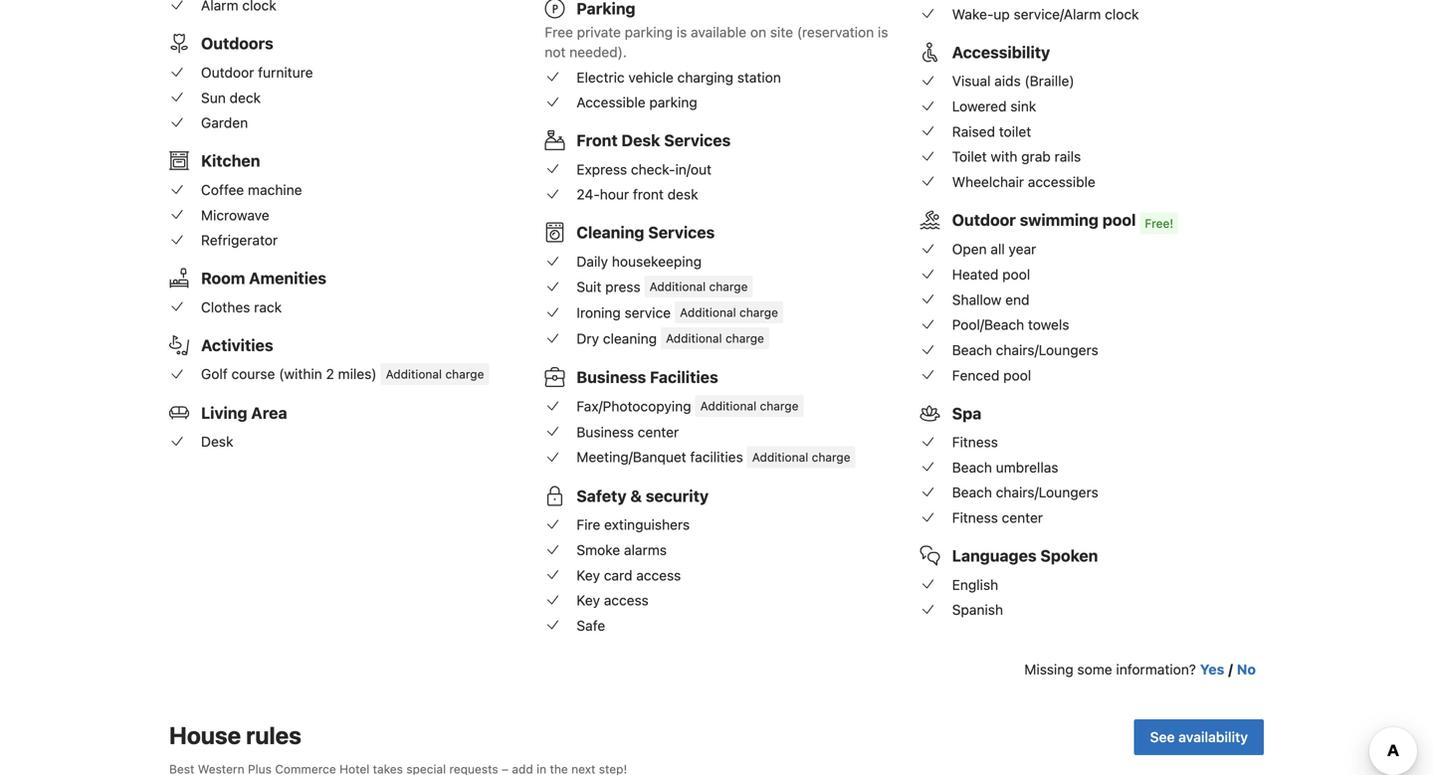 Task type: locate. For each thing, give the bounding box(es) containing it.
charge inside meeting/banquet facilities additional charge
[[812, 450, 850, 464]]

/
[[1228, 661, 1233, 678]]

0 vertical spatial pool
[[1102, 210, 1136, 229]]

1 vertical spatial fitness
[[952, 510, 998, 526]]

toilet
[[952, 148, 987, 165]]

0 vertical spatial key
[[577, 567, 600, 583]]

outdoor for outdoor swimming pool
[[952, 210, 1016, 229]]

housekeeping
[[612, 253, 702, 270]]

additional right facilities
[[752, 450, 808, 464]]

beach down spa
[[952, 459, 992, 476]]

with
[[991, 148, 1017, 165]]

0 vertical spatial chairs/loungers
[[996, 342, 1098, 358]]

2 beach from the top
[[952, 459, 992, 476]]

0 vertical spatial beach
[[952, 342, 992, 358]]

outdoor up open all year
[[952, 210, 1016, 229]]

fitness up languages
[[952, 510, 998, 526]]

additional up facilities
[[700, 399, 756, 413]]

sink
[[1010, 98, 1036, 114]]

1 vertical spatial desk
[[201, 434, 233, 450]]

access down key card access
[[604, 592, 649, 609]]

desk up express check-in/out at the left top of page
[[621, 131, 660, 150]]

1 horizontal spatial is
[[878, 24, 888, 40]]

smoke
[[577, 542, 620, 558]]

services up housekeeping
[[648, 223, 715, 242]]

2 vertical spatial beach
[[952, 484, 992, 501]]

0 horizontal spatial is
[[677, 24, 687, 40]]

1 horizontal spatial desk
[[621, 131, 660, 150]]

1 beach from the top
[[952, 342, 992, 358]]

0 vertical spatial fitness
[[952, 434, 998, 450]]

2 is from the left
[[878, 24, 888, 40]]

key access
[[577, 592, 649, 609]]

key
[[577, 567, 600, 583], [577, 592, 600, 609]]

charge for dry cleaning
[[725, 331, 764, 345]]

ironing service additional charge
[[577, 304, 778, 321]]

fitness for fitness
[[952, 434, 998, 450]]

room amenities
[[201, 269, 326, 288]]

charge inside the suit press additional charge
[[709, 280, 748, 294]]

parking
[[625, 24, 673, 40], [649, 94, 697, 111]]

kitchen
[[201, 151, 260, 170]]

1 beach chairs/loungers from the top
[[952, 342, 1098, 358]]

pool up the 'end'
[[1002, 266, 1030, 283]]

key down smoke
[[577, 567, 600, 583]]

beach up fenced
[[952, 342, 992, 358]]

pool right fenced
[[1003, 367, 1031, 383]]

area
[[251, 403, 287, 422]]

yes
[[1200, 661, 1224, 678]]

1 vertical spatial pool
[[1002, 266, 1030, 283]]

no
[[1237, 661, 1256, 678]]

information?
[[1116, 661, 1196, 678]]

open all year
[[952, 241, 1036, 257]]

1 vertical spatial beach
[[952, 459, 992, 476]]

lowered sink
[[952, 98, 1036, 114]]

additional inside golf course (within 2 miles) additional charge
[[386, 367, 442, 381]]

some
[[1077, 661, 1112, 678]]

0 vertical spatial parking
[[625, 24, 673, 40]]

hour
[[600, 186, 629, 203]]

0 vertical spatial outdoor
[[201, 64, 254, 81]]

parking down electric vehicle charging station
[[649, 94, 697, 111]]

1 vertical spatial beach chairs/loungers
[[952, 484, 1098, 501]]

in/out
[[675, 161, 712, 178]]

free private parking is available on site (reservation is not needed).
[[545, 24, 888, 60]]

additional for meeting/banquet facilities
[[752, 450, 808, 464]]

station
[[737, 69, 781, 85]]

additional inside the suit press additional charge
[[649, 280, 706, 294]]

cleaning
[[603, 330, 657, 347]]

2 fitness from the top
[[952, 510, 998, 526]]

2 vertical spatial pool
[[1003, 367, 1031, 383]]

is left the available
[[677, 24, 687, 40]]

desk down living
[[201, 434, 233, 450]]

additional for ironing service
[[680, 306, 736, 319]]

outdoor furniture
[[201, 64, 313, 81]]

wheelchair
[[952, 174, 1024, 190]]

additional inside meeting/banquet facilities additional charge
[[752, 450, 808, 464]]

business for business center
[[577, 424, 634, 440]]

golf
[[201, 366, 228, 382]]

coffee machine
[[201, 182, 302, 198]]

electric
[[577, 69, 625, 85]]

charge inside 'dry cleaning additional charge'
[[725, 331, 764, 345]]

facilities
[[650, 368, 718, 387]]

fax/photocopying
[[577, 398, 691, 414]]

3 beach from the top
[[952, 484, 992, 501]]

additional for suit press
[[649, 280, 706, 294]]

1 fitness from the top
[[952, 434, 998, 450]]

clothes
[[201, 299, 250, 315]]

beach chairs/loungers down umbrellas
[[952, 484, 1098, 501]]

1 vertical spatial chairs/loungers
[[996, 484, 1098, 501]]

press
[[605, 278, 640, 295]]

suit press additional charge
[[577, 278, 748, 295]]

0 horizontal spatial outdoor
[[201, 64, 254, 81]]

access down alarms
[[636, 567, 681, 583]]

spa
[[952, 404, 982, 423]]

business up fax/photocopying
[[577, 368, 646, 387]]

2 key from the top
[[577, 592, 600, 609]]

1 vertical spatial outdoor
[[952, 210, 1016, 229]]

1 vertical spatial business
[[577, 424, 634, 440]]

additional right miles)
[[386, 367, 442, 381]]

center up the languages spoken
[[1002, 510, 1043, 526]]

center
[[638, 424, 679, 440], [1002, 510, 1043, 526]]

outdoors
[[201, 34, 273, 53]]

1 vertical spatial center
[[1002, 510, 1043, 526]]

express check-in/out
[[577, 161, 712, 178]]

0 vertical spatial services
[[664, 131, 731, 150]]

services
[[664, 131, 731, 150], [648, 223, 715, 242]]

english
[[952, 577, 998, 593]]

pool for heated pool
[[1002, 266, 1030, 283]]

chairs/loungers down 'towels'
[[996, 342, 1098, 358]]

rack
[[254, 299, 282, 315]]

1 vertical spatial parking
[[649, 94, 697, 111]]

outdoor up the sun deck
[[201, 64, 254, 81]]

1 vertical spatial key
[[577, 592, 600, 609]]

accessible
[[577, 94, 645, 111]]

deck
[[229, 89, 261, 106]]

beach umbrellas
[[952, 459, 1058, 476]]

beach chairs/loungers down pool/beach towels
[[952, 342, 1098, 358]]

charge for suit press
[[709, 280, 748, 294]]

activities
[[201, 336, 273, 355]]

safety & security
[[577, 486, 709, 505]]

1 horizontal spatial center
[[1002, 510, 1043, 526]]

additional
[[649, 280, 706, 294], [680, 306, 736, 319], [666, 331, 722, 345], [386, 367, 442, 381], [700, 399, 756, 413], [752, 450, 808, 464]]

parking inside 'free private parking is available on site (reservation is not needed).'
[[625, 24, 673, 40]]

0 vertical spatial beach chairs/loungers
[[952, 342, 1098, 358]]

0 horizontal spatial center
[[638, 424, 679, 440]]

0 horizontal spatial desk
[[201, 434, 233, 450]]

key up safe at the bottom of page
[[577, 592, 600, 609]]

additional up 'dry cleaning additional charge'
[[680, 306, 736, 319]]

lowered
[[952, 98, 1007, 114]]

pool
[[1102, 210, 1136, 229], [1002, 266, 1030, 283], [1003, 367, 1031, 383]]

beach
[[952, 342, 992, 358], [952, 459, 992, 476], [952, 484, 992, 501]]

additional up ironing service additional charge
[[649, 280, 706, 294]]

&
[[630, 486, 642, 505]]

services up in/out
[[664, 131, 731, 150]]

1 vertical spatial access
[[604, 592, 649, 609]]

dry cleaning additional charge
[[577, 330, 764, 347]]

sun deck
[[201, 89, 261, 106]]

rails
[[1054, 148, 1081, 165]]

key for key card access
[[577, 567, 600, 583]]

additional down ironing service additional charge
[[666, 331, 722, 345]]

languages
[[952, 546, 1037, 565]]

free!
[[1145, 216, 1173, 230]]

card
[[604, 567, 632, 583]]

additional inside fax/photocopying additional charge
[[700, 399, 756, 413]]

living area
[[201, 403, 287, 422]]

miles)
[[338, 366, 377, 382]]

business up meeting/banquet
[[577, 424, 634, 440]]

service
[[624, 304, 671, 321]]

accessibility
[[952, 43, 1050, 62]]

parking up vehicle
[[625, 24, 673, 40]]

additional inside 'dry cleaning additional charge'
[[666, 331, 722, 345]]

outdoor for outdoor furniture
[[201, 64, 254, 81]]

beach up fitness center
[[952, 484, 992, 501]]

additional inside ironing service additional charge
[[680, 306, 736, 319]]

chairs/loungers down umbrellas
[[996, 484, 1098, 501]]

fitness center
[[952, 510, 1043, 526]]

coffee
[[201, 182, 244, 198]]

front desk services
[[577, 131, 731, 150]]

0 vertical spatial business
[[577, 368, 646, 387]]

golf course (within 2 miles) additional charge
[[201, 366, 484, 382]]

is right (reservation
[[878, 24, 888, 40]]

fitness
[[952, 434, 998, 450], [952, 510, 998, 526]]

1 business from the top
[[577, 368, 646, 387]]

security
[[646, 486, 709, 505]]

swimming
[[1020, 210, 1099, 229]]

spoken
[[1040, 546, 1098, 565]]

2 business from the top
[[577, 424, 634, 440]]

1 horizontal spatial outdoor
[[952, 210, 1016, 229]]

pool left free!
[[1102, 210, 1136, 229]]

desk
[[621, 131, 660, 150], [201, 434, 233, 450]]

2 chairs/loungers from the top
[[996, 484, 1098, 501]]

charge inside ironing service additional charge
[[739, 306, 778, 319]]

1 vertical spatial services
[[648, 223, 715, 242]]

0 vertical spatial center
[[638, 424, 679, 440]]

fitness down spa
[[952, 434, 998, 450]]

center down fax/photocopying
[[638, 424, 679, 440]]

1 key from the top
[[577, 567, 600, 583]]



Task type: vqa. For each thing, say whether or not it's contained in the screenshot.
'Fenced Pool'
yes



Task type: describe. For each thing, give the bounding box(es) containing it.
cleaning services
[[577, 223, 715, 242]]

needed).
[[569, 44, 627, 60]]

0 vertical spatial access
[[636, 567, 681, 583]]

towels
[[1028, 317, 1069, 333]]

visual aids (braille)
[[952, 73, 1074, 89]]

see availability button
[[1134, 719, 1264, 755]]

umbrellas
[[996, 459, 1058, 476]]

2
[[326, 366, 334, 382]]

wheelchair accessible
[[952, 174, 1096, 190]]

charge inside golf course (within 2 miles) additional charge
[[445, 367, 484, 381]]

up
[[994, 6, 1010, 22]]

amenities
[[249, 269, 326, 288]]

available
[[691, 24, 746, 40]]

front
[[633, 186, 664, 203]]

missing some information? yes / no
[[1024, 661, 1256, 678]]

charge for ironing service
[[739, 306, 778, 319]]

electric vehicle charging station
[[577, 69, 781, 85]]

fenced pool
[[952, 367, 1031, 383]]

pool/beach
[[952, 317, 1024, 333]]

living
[[201, 403, 247, 422]]

toilet with grab rails
[[952, 148, 1081, 165]]

house rules
[[169, 721, 301, 749]]

microwave
[[201, 207, 269, 223]]

(within
[[279, 366, 322, 382]]

pool for fenced pool
[[1003, 367, 1031, 383]]

house
[[169, 721, 241, 749]]

room
[[201, 269, 245, 288]]

smoke alarms
[[577, 542, 667, 558]]

additional for dry cleaning
[[666, 331, 722, 345]]

fitness for fitness center
[[952, 510, 998, 526]]

meeting/banquet
[[577, 449, 686, 465]]

safe
[[577, 617, 605, 634]]

fenced
[[952, 367, 1000, 383]]

sun
[[201, 89, 226, 106]]

1 is from the left
[[677, 24, 687, 40]]

no button
[[1237, 660, 1256, 680]]

ironing
[[577, 304, 621, 321]]

raised toilet
[[952, 123, 1031, 140]]

suit
[[577, 278, 601, 295]]

course
[[231, 366, 275, 382]]

charge for meeting/banquet facilities
[[812, 450, 850, 464]]

0 vertical spatial desk
[[621, 131, 660, 150]]

(reservation
[[797, 24, 874, 40]]

on
[[750, 24, 766, 40]]

accessible parking
[[577, 94, 697, 111]]

24-hour front desk
[[577, 186, 698, 203]]

wake-up service/alarm clock
[[952, 6, 1139, 22]]

machine
[[248, 182, 302, 198]]

languages spoken
[[952, 546, 1098, 565]]

outdoor swimming pool
[[952, 210, 1136, 229]]

business for business facilities
[[577, 368, 646, 387]]

clock
[[1105, 6, 1139, 22]]

raised
[[952, 123, 995, 140]]

center for fitness center
[[1002, 510, 1043, 526]]

vehicle
[[628, 69, 674, 85]]

refrigerator
[[201, 232, 278, 248]]

fire extinguishers
[[577, 517, 690, 533]]

see
[[1150, 729, 1175, 745]]

charging
[[677, 69, 733, 85]]

key for key access
[[577, 592, 600, 609]]

center for business center
[[638, 424, 679, 440]]

facilities
[[690, 449, 743, 465]]

accessible
[[1028, 174, 1096, 190]]

clothes rack
[[201, 299, 282, 315]]

rules
[[246, 721, 301, 749]]

pool/beach towels
[[952, 317, 1069, 333]]

yes button
[[1200, 660, 1224, 680]]

spanish
[[952, 602, 1003, 618]]

shallow
[[952, 291, 1002, 308]]

business center
[[577, 424, 679, 440]]

1 chairs/loungers from the top
[[996, 342, 1098, 358]]

safety
[[577, 486, 627, 505]]

heated
[[952, 266, 999, 283]]

express
[[577, 161, 627, 178]]

garden
[[201, 115, 248, 131]]

wake-
[[952, 6, 994, 22]]

all
[[991, 241, 1005, 257]]

missing
[[1024, 661, 1073, 678]]

not
[[545, 44, 566, 60]]

2 beach chairs/loungers from the top
[[952, 484, 1098, 501]]

open
[[952, 241, 987, 257]]

aids
[[994, 73, 1021, 89]]

furniture
[[258, 64, 313, 81]]

grab
[[1021, 148, 1051, 165]]

daily
[[577, 253, 608, 270]]

fire
[[577, 517, 600, 533]]

availability
[[1178, 729, 1248, 745]]

daily housekeeping
[[577, 253, 702, 270]]

year
[[1009, 241, 1036, 257]]

charge inside fax/photocopying additional charge
[[760, 399, 799, 413]]



